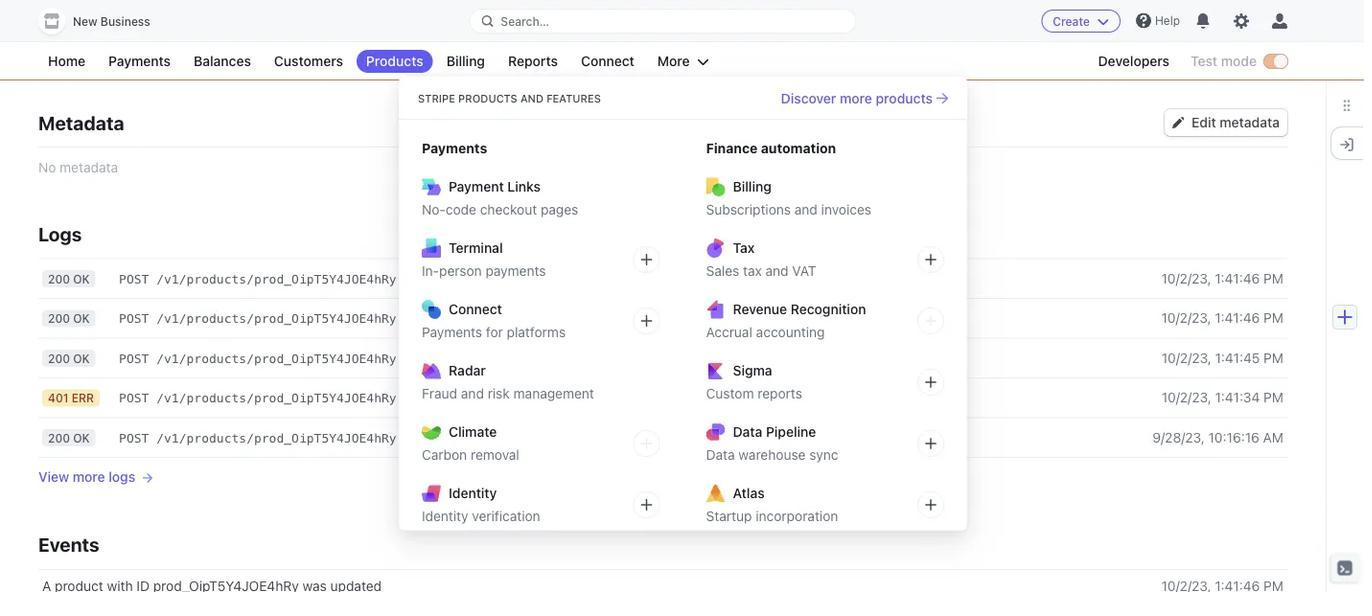 Task type: vqa. For each thing, say whether or not it's contained in the screenshot.
issuing
no



Task type: describe. For each thing, give the bounding box(es) containing it.
new business button
[[38, 8, 169, 35]]

10/2/23, 1:41:34 pm
[[1162, 390, 1284, 405]]

view more logs link
[[38, 458, 1287, 497]]

for
[[486, 324, 503, 340]]

pipeline
[[766, 424, 816, 440]]

1 vertical spatial billing
[[733, 179, 772, 195]]

5 post /v1/products/prod_oipt5y4joe4hry from the top
[[119, 431, 397, 445]]

finance automation
[[706, 140, 836, 156]]

3 pm from the top
[[1264, 350, 1284, 366]]

1 pm from the top
[[1264, 270, 1284, 286]]

1 10/2/23, from the top
[[1161, 270, 1211, 286]]

sigma
[[733, 363, 772, 379]]

sales tax and vat
[[706, 263, 816, 279]]

4 post /v1/products/prod_oipt5y4joe4hry from the top
[[119, 391, 397, 405]]

removal
[[471, 447, 519, 463]]

10/2/23, 1:41:45 pm
[[1162, 350, 1284, 366]]

401
[[48, 392, 69, 405]]

payments
[[486, 263, 546, 279]]

2 post from the top
[[119, 312, 149, 326]]

fraud
[[422, 386, 457, 402]]

features
[[547, 93, 601, 105]]

billing link
[[437, 50, 495, 73]]

more for discover
[[840, 90, 872, 106]]

atlas
[[733, 486, 765, 501]]

1 vertical spatial products
[[458, 93, 517, 105]]

new business
[[73, 15, 150, 28]]

more for view
[[73, 469, 105, 485]]

1 post /v1/products/prod_oipt5y4joe4hry from the top
[[119, 272, 397, 286]]

3 200 ok from the top
[[48, 352, 90, 365]]

1 1:41:46 from the top
[[1215, 270, 1260, 286]]

0 vertical spatial payments
[[108, 53, 171, 69]]

create
[[1053, 14, 1090, 28]]

products
[[876, 90, 933, 106]]

incorporation
[[756, 509, 838, 524]]

3 post from the top
[[119, 351, 149, 366]]

risk
[[488, 386, 510, 402]]

invoices
[[821, 202, 871, 218]]

1 vertical spatial payments
[[422, 140, 487, 156]]

discover
[[781, 90, 836, 106]]

2 10/2/23, 1:41:46 pm from the top
[[1161, 310, 1284, 326]]

management
[[513, 386, 594, 402]]

to
[[112, 34, 124, 50]]

1 /v1/products/prod_oipt5y4joe4hry from the top
[[156, 272, 397, 286]]

developers
[[1098, 53, 1170, 69]]

balances link
[[184, 50, 261, 73]]

links
[[507, 179, 541, 195]]

platforms
[[507, 324, 566, 340]]

help button
[[1128, 5, 1188, 36]]

and down radar
[[461, 386, 484, 402]]

subscriptions
[[706, 202, 791, 218]]

checkout
[[480, 202, 537, 218]]

custom reports
[[706, 386, 802, 402]]

payment
[[449, 179, 504, 195]]

identity for identity
[[449, 486, 497, 501]]

view more logs
[[38, 469, 135, 485]]

stripe
[[418, 93, 455, 105]]

identity verification
[[422, 509, 540, 524]]

in-
[[422, 263, 439, 279]]

cross-sells to
[[38, 34, 124, 50]]

tax
[[743, 263, 762, 279]]

radar
[[449, 363, 486, 379]]

mode
[[1221, 53, 1257, 69]]

logs
[[109, 469, 135, 485]]

reports
[[758, 386, 802, 402]]

accounting
[[756, 324, 825, 340]]

pages
[[541, 202, 578, 218]]

accrual accounting
[[706, 324, 825, 340]]

custom
[[706, 386, 754, 402]]

data for data pipeline
[[733, 424, 762, 440]]

tax
[[733, 240, 755, 256]]

4 pm from the top
[[1264, 390, 1284, 405]]

payments link
[[99, 50, 180, 73]]

am
[[1263, 429, 1284, 445]]

err
[[72, 392, 94, 405]]

edit metadata button
[[1165, 109, 1287, 136]]

5 post from the top
[[119, 431, 149, 445]]

1 ok from the top
[[73, 272, 90, 286]]

Search… search field
[[470, 9, 856, 33]]

2 post /v1/products/prod_oipt5y4joe4hry from the top
[[119, 312, 397, 326]]

warehouse
[[739, 447, 806, 463]]

5 /v1/products/prod_oipt5y4joe4hry from the top
[[156, 431, 397, 445]]

vat
[[792, 263, 816, 279]]

1:41:34
[[1215, 390, 1260, 405]]

no-
[[422, 202, 446, 218]]

carbon
[[422, 447, 467, 463]]

0 horizontal spatial products
[[366, 53, 423, 69]]

code
[[446, 202, 476, 218]]

recognition
[[791, 301, 866, 317]]

more
[[657, 53, 690, 69]]

view
[[38, 469, 69, 485]]

2 ok from the top
[[73, 312, 90, 325]]

stripe products and features
[[418, 93, 601, 105]]

2 vertical spatial payments
[[422, 324, 482, 340]]

0 vertical spatial billing
[[446, 53, 485, 69]]

more button
[[648, 50, 719, 73]]

2 /v1/products/prod_oipt5y4joe4hry from the top
[[156, 312, 397, 326]]

new
[[73, 15, 97, 28]]

reports
[[508, 53, 558, 69]]

data for data warehouse sync
[[706, 447, 735, 463]]



Task type: locate. For each thing, give the bounding box(es) containing it.
1:41:46
[[1215, 270, 1260, 286], [1215, 310, 1260, 326]]

0 vertical spatial products
[[366, 53, 423, 69]]

1 horizontal spatial products
[[458, 93, 517, 105]]

more left "logs"
[[73, 469, 105, 485]]

metadata for no metadata
[[60, 159, 118, 175]]

4 /v1/products/prod_oipt5y4joe4hry from the top
[[156, 391, 397, 405]]

cross-
[[38, 34, 80, 50]]

3 post /v1/products/prod_oipt5y4joe4hry from the top
[[119, 351, 397, 366]]

0 vertical spatial connect
[[581, 53, 634, 69]]

business
[[101, 15, 150, 28]]

0 horizontal spatial more
[[73, 469, 105, 485]]

10:16:16
[[1208, 429, 1259, 445]]

4 200 from the top
[[48, 431, 70, 445]]

2 10/2/23, from the top
[[1161, 310, 1211, 326]]

and
[[520, 93, 544, 105], [795, 202, 818, 218], [766, 263, 789, 279], [461, 386, 484, 402]]

4 post from the top
[[119, 391, 149, 405]]

and down reports link
[[520, 93, 544, 105]]

data up atlas
[[706, 447, 735, 463]]

automation
[[761, 140, 836, 156]]

billing
[[446, 53, 485, 69], [733, 179, 772, 195]]

verification
[[472, 509, 540, 524]]

climate
[[449, 424, 497, 440]]

metadata right 'no'
[[60, 159, 118, 175]]

401 err
[[48, 392, 94, 405]]

products up stripe
[[366, 53, 423, 69]]

edit
[[1192, 115, 1216, 130]]

data up warehouse
[[733, 424, 762, 440]]

4 10/2/23, from the top
[[1162, 390, 1211, 405]]

connect link
[[571, 50, 644, 73]]

reports link
[[499, 50, 567, 73]]

1:41:45
[[1215, 350, 1260, 366]]

events
[[38, 533, 99, 556]]

0 vertical spatial identity
[[449, 486, 497, 501]]

4 200 ok from the top
[[48, 431, 90, 445]]

0 horizontal spatial connect
[[449, 301, 502, 317]]

balances
[[194, 53, 251, 69]]

metadata inside "button"
[[1220, 115, 1280, 130]]

carbon removal
[[422, 447, 519, 463]]

identity
[[449, 486, 497, 501], [422, 509, 468, 524]]

identity left verification
[[422, 509, 468, 524]]

9/28/23, 10:16:16 am
[[1153, 429, 1284, 445]]

svg image
[[1172, 117, 1184, 129]]

1 horizontal spatial metadata
[[1220, 115, 1280, 130]]

2 pm from the top
[[1264, 310, 1284, 326]]

1 vertical spatial metadata
[[60, 159, 118, 175]]

3 10/2/23, from the top
[[1162, 350, 1212, 366]]

accrual
[[706, 324, 752, 340]]

test
[[1191, 53, 1218, 69]]

more right discover
[[840, 90, 872, 106]]

customers link
[[265, 50, 353, 73]]

and left invoices
[[795, 202, 818, 218]]

1 10/2/23, 1:41:46 pm from the top
[[1161, 270, 1284, 286]]

products
[[366, 53, 423, 69], [458, 93, 517, 105]]

payments up payment
[[422, 140, 487, 156]]

developers link
[[1089, 50, 1179, 73]]

test mode
[[1191, 53, 1257, 69]]

0 vertical spatial more
[[840, 90, 872, 106]]

payments down to
[[108, 53, 171, 69]]

no-code checkout pages
[[422, 202, 578, 218]]

ok
[[73, 272, 90, 286], [73, 312, 90, 325], [73, 352, 90, 365], [73, 431, 90, 445]]

post /v1/products/prod_oipt5y4joe4hry
[[119, 272, 397, 286], [119, 312, 397, 326], [119, 351, 397, 366], [119, 391, 397, 405], [119, 431, 397, 445]]

0 vertical spatial 10/2/23, 1:41:46 pm
[[1161, 270, 1284, 286]]

sync
[[809, 447, 838, 463]]

3 ok from the top
[[73, 352, 90, 365]]

startup incorporation
[[706, 509, 838, 524]]

in-person payments
[[422, 263, 546, 279]]

startup
[[706, 509, 752, 524]]

3 200 from the top
[[48, 352, 70, 365]]

identity up identity verification
[[449, 486, 497, 501]]

connect up the payments for platforms on the left of the page
[[449, 301, 502, 317]]

customers
[[274, 53, 343, 69]]

connect up features
[[581, 53, 634, 69]]

1 vertical spatial 1:41:46
[[1215, 310, 1260, 326]]

10/2/23,
[[1161, 270, 1211, 286], [1161, 310, 1211, 326], [1162, 350, 1212, 366], [1162, 390, 1211, 405]]

2 200 ok from the top
[[48, 312, 90, 325]]

logs
[[38, 223, 82, 245]]

0 vertical spatial 1:41:46
[[1215, 270, 1260, 286]]

metadata
[[38, 111, 124, 134]]

9/28/23,
[[1153, 429, 1205, 445]]

payments
[[108, 53, 171, 69], [422, 140, 487, 156], [422, 324, 482, 340]]

data pipeline
[[733, 424, 816, 440]]

products link
[[357, 50, 433, 73]]

post
[[119, 272, 149, 286], [119, 312, 149, 326], [119, 351, 149, 366], [119, 391, 149, 405], [119, 431, 149, 445]]

pm
[[1264, 270, 1284, 286], [1264, 310, 1284, 326], [1264, 350, 1284, 366], [1264, 390, 1284, 405]]

1 vertical spatial identity
[[422, 509, 468, 524]]

0 vertical spatial data
[[733, 424, 762, 440]]

200 ok
[[48, 272, 90, 286], [48, 312, 90, 325], [48, 352, 90, 365], [48, 431, 90, 445]]

1 horizontal spatial billing
[[733, 179, 772, 195]]

person
[[439, 263, 482, 279]]

search…
[[501, 14, 549, 28]]

1 post from the top
[[119, 272, 149, 286]]

edit metadata
[[1192, 115, 1280, 130]]

create button
[[1041, 10, 1121, 33]]

2 200 from the top
[[48, 312, 70, 325]]

more
[[840, 90, 872, 106], [73, 469, 105, 485]]

3 /v1/products/prod_oipt5y4joe4hry from the top
[[156, 351, 397, 366]]

payments up radar
[[422, 324, 482, 340]]

1 200 from the top
[[48, 272, 70, 286]]

no metadata
[[38, 159, 118, 175]]

1 horizontal spatial connect
[[581, 53, 634, 69]]

identity for identity verification
[[422, 509, 468, 524]]

payment links
[[449, 179, 541, 195]]

metadata for edit metadata
[[1220, 115, 1280, 130]]

1 vertical spatial connect
[[449, 301, 502, 317]]

4 ok from the top
[[73, 431, 90, 445]]

2 1:41:46 from the top
[[1215, 310, 1260, 326]]

1 vertical spatial data
[[706, 447, 735, 463]]

finance
[[706, 140, 758, 156]]

home
[[48, 53, 85, 69]]

billing up stripe
[[446, 53, 485, 69]]

sells
[[80, 34, 108, 50]]

billing up subscriptions
[[733, 179, 772, 195]]

payments for platforms
[[422, 324, 566, 340]]

subscriptions and invoices
[[706, 202, 871, 218]]

revenue recognition
[[733, 301, 866, 317]]

metadata right edit
[[1220, 115, 1280, 130]]

discover more products
[[781, 90, 933, 106]]

1 vertical spatial more
[[73, 469, 105, 485]]

0 vertical spatial metadata
[[1220, 115, 1280, 130]]

1 200 ok from the top
[[48, 272, 90, 286]]

and right tax
[[766, 263, 789, 279]]

1 horizontal spatial more
[[840, 90, 872, 106]]

help
[[1155, 14, 1180, 27]]

0 horizontal spatial billing
[[446, 53, 485, 69]]

1 vertical spatial 10/2/23, 1:41:46 pm
[[1161, 310, 1284, 326]]

0 horizontal spatial metadata
[[60, 159, 118, 175]]

products down the billing link
[[458, 93, 517, 105]]

home link
[[38, 50, 95, 73]]

data warehouse sync
[[706, 447, 838, 463]]



